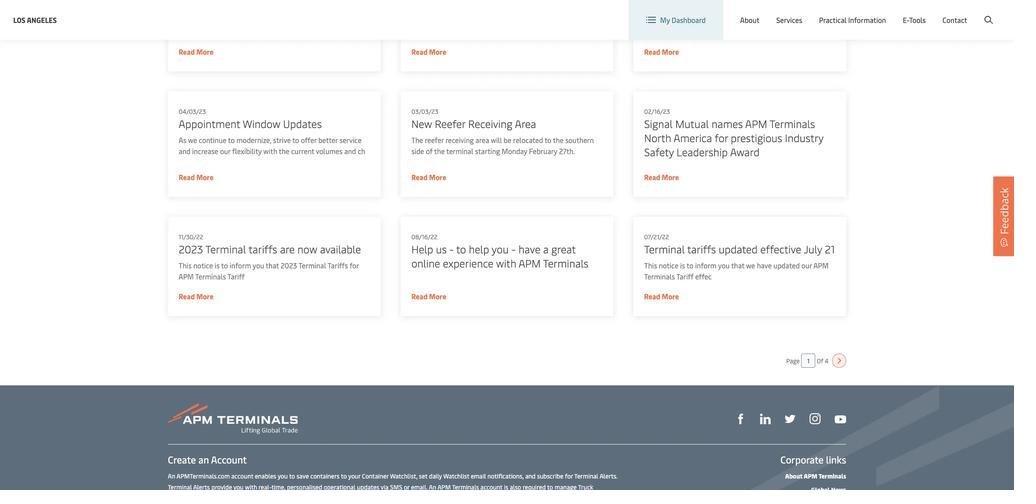 Task type: vqa. For each thing, say whether or not it's contained in the screenshot.


Task type: describe. For each thing, give the bounding box(es) containing it.
an apmterminals.com account enables you to save containers to your container watchlist, set daily watchlist email notifications, and subscribe for terminal alerts. terminal alerts provide you with real-time, personalised operational updates via sms or email. an apm terminals account is also required to manage truc
[[168, 473, 618, 491]]

have inside 07/21/22 terminal tariffs updated effective july 21 this notice is to inform you that we have updated our apm terminals tariff effec
[[757, 261, 772, 271]]

more for help
[[429, 292, 446, 301]]

08/16/22
[[412, 233, 438, 241]]

more for appointment
[[196, 172, 213, 182]]

notice for terminal
[[659, 261, 679, 271]]

the
[[412, 135, 423, 145]]

tariffs inside 07/21/22 terminal tariffs updated effective july 21 this notice is to inform you that we have updated our apm terminals tariff effec
[[688, 242, 716, 256]]

contact
[[943, 15, 968, 25]]

the inside 04/03/23 appointment window updates as we continue to modernize, strive to offer better service and increase our flexibility with the current volumes and ch
[[279, 146, 289, 156]]

to inside effective monday may 8th, we will no longer allow bare pool-of-pools chassis to
[[715, 27, 721, 37]]

1 horizontal spatial the
[[434, 146, 445, 156]]

for inside an apmterminals.com account enables you to save containers to your container watchlist, set daily watchlist email notifications, and subscribe for terminal alerts. terminal alerts provide you with real-time, personalised operational updates via sms or email. an apm terminals account is also required to manage truc
[[565, 473, 573, 481]]

award
[[731, 145, 760, 159]]

about apm terminals link
[[786, 473, 847, 481]]

with inside an apmterminals.com account enables you to save containers to your container watchlist, set daily watchlist email notifications, and subscribe for terminal alerts. terminal alerts provide you with real-time, personalised operational updates via sms or email. an apm terminals account is also required to manage truc
[[245, 484, 257, 491]]

corporate links
[[781, 454, 847, 467]]

read for terminal
[[645, 292, 661, 301]]

effective
[[645, 16, 673, 26]]

information
[[849, 15, 887, 25]]

better
[[318, 135, 338, 145]]

set
[[419, 473, 428, 481]]

terminals inside 07/21/22 terminal tariffs updated effective july 21 this notice is to inform you that we have updated our apm terminals tariff effec
[[645, 272, 675, 282]]

email.
[[411, 484, 428, 491]]

will inside "03/03/23 new reefer receiving area the reefer receiving area will be relocated to the southern side of the terminal starting monday february 27th."
[[491, 135, 502, 145]]

window
[[243, 117, 280, 131]]

angeles
[[27, 15, 57, 25]]

watchlist
[[444, 473, 470, 481]]

my dashboard
[[661, 15, 706, 25]]

are
[[280, 242, 295, 256]]

of 4
[[818, 357, 829, 365]]

03/03/23 new reefer receiving area the reefer receiving area will be relocated to the southern side of the terminal starting monday february 27th.
[[412, 107, 594, 156]]

with inside 08/16/22 help us - to help you - have a great online experience with apm terminals
[[496, 256, 517, 271]]

provide
[[212, 484, 232, 491]]

my
[[661, 15, 671, 25]]

about apm terminals
[[786, 473, 847, 481]]

also
[[510, 484, 522, 491]]

side
[[412, 146, 424, 156]]

read more for terminal
[[645, 292, 679, 301]]

to inside "11/30/22 2023 terminal tariffs are now available this notice is to inform you that 2023 terminal tariffs for apm terminals tariff"
[[221, 261, 228, 271]]

e-
[[904, 15, 910, 25]]

more for 2023
[[196, 292, 213, 301]]

via
[[381, 484, 389, 491]]

08/16/22 help us - to help you - have a great online experience with apm terminals
[[412, 233, 589, 271]]

this for 2023 terminal tariffs are now available
[[179, 261, 192, 271]]

global menu button
[[825, 0, 894, 26]]

fill 44 link
[[786, 413, 796, 425]]

switch location button
[[752, 8, 816, 18]]

have inside 08/16/22 help us - to help you - have a great online experience with apm terminals
[[519, 242, 541, 256]]

great
[[552, 242, 576, 256]]

will inside effective monday may 8th, we will no longer allow bare pool-of-pools chassis to
[[742, 16, 753, 26]]

or
[[404, 484, 410, 491]]

read for signal
[[645, 172, 661, 182]]

facebook image
[[736, 414, 747, 425]]

0 horizontal spatial create
[[168, 454, 196, 467]]

offer
[[301, 135, 317, 145]]

my dashboard button
[[647, 0, 706, 40]]

read for new
[[412, 172, 428, 182]]

0 vertical spatial account
[[972, 8, 998, 18]]

email
[[471, 473, 486, 481]]

subscribe
[[538, 473, 564, 481]]

current
[[291, 146, 314, 156]]

of
[[818, 357, 824, 365]]

read more for 2023
[[179, 292, 213, 301]]

receiving
[[468, 117, 513, 131]]

we inside 04/03/23 appointment window updates as we continue to modernize, strive to offer better service and increase our flexibility with the current volumes and ch
[[188, 135, 197, 145]]

links
[[827, 454, 847, 467]]

practical information button
[[820, 0, 887, 40]]

area
[[476, 135, 489, 145]]

watchlist,
[[390, 473, 418, 481]]

read more for signal
[[645, 172, 679, 182]]

11/30/22 2023 terminal tariffs are now available this notice is to inform you that 2023 terminal tariffs for apm terminals tariff
[[179, 233, 361, 282]]

alerts
[[193, 484, 210, 491]]

read for appointment
[[179, 172, 195, 182]]

new
[[412, 117, 432, 131]]

read more for appointment
[[179, 172, 213, 182]]

allow
[[786, 16, 804, 26]]

bare
[[805, 16, 819, 26]]

inform for tariffs
[[696, 261, 717, 271]]

we inside 07/21/22 terminal tariffs updated effective july 21 this notice is to inform you that we have updated our apm terminals tariff effec
[[747, 261, 756, 271]]

more for signal
[[662, 172, 679, 182]]

time,
[[272, 484, 286, 491]]

us
[[436, 242, 447, 256]]

america
[[674, 131, 712, 145]]

southern
[[566, 135, 594, 145]]

global
[[844, 8, 865, 18]]

an
[[199, 454, 209, 467]]

manage
[[555, 484, 577, 491]]

safety
[[645, 145, 674, 159]]

apmterminals.com
[[177, 473, 230, 481]]

containers
[[311, 473, 340, 481]]

and inside an apmterminals.com account enables you to save containers to your container watchlist, set daily watchlist email notifications, and subscribe for terminal alerts. terminal alerts provide you with real-time, personalised operational updates via sms or email. an apm terminals account is also required to manage truc
[[526, 473, 536, 481]]

is for tariffs
[[681, 261, 686, 271]]

enables
[[255, 473, 277, 481]]

terminal inside 07/21/22 terminal tariffs updated effective july 21 this notice is to inform you that we have updated our apm terminals tariff effec
[[645, 242, 685, 256]]

apm down corporate links
[[805, 473, 818, 481]]

feedback button
[[994, 177, 1015, 256]]

linkedin image
[[761, 414, 771, 425]]

1 horizontal spatial updated
[[774, 261, 800, 271]]

about for about
[[741, 15, 760, 25]]

create an account
[[168, 454, 247, 467]]

global menu
[[844, 8, 885, 18]]

volumes
[[316, 146, 343, 156]]

terminals inside 02/16/23 signal mutual names apm terminals north america for prestigious industry safety leadership award
[[770, 117, 816, 131]]

2 - from the left
[[512, 242, 516, 256]]

for inside 02/16/23 signal mutual names apm terminals north america for prestigious industry safety leadership award
[[715, 131, 728, 145]]

ch
[[358, 146, 365, 156]]

02/16/23 signal mutual names apm terminals north america for prestigious industry safety leadership award
[[645, 107, 824, 159]]

you inside 07/21/22 terminal tariffs updated effective july 21 this notice is to inform you that we have updated our apm terminals tariff effec
[[719, 261, 730, 271]]

daily
[[429, 473, 442, 481]]

inform for terminal
[[230, 261, 251, 271]]

linkedin__x28_alt_x29__3_ link
[[761, 413, 771, 425]]

terminals inside "11/30/22 2023 terminal tariffs are now available this notice is to inform you that 2023 terminal tariffs for apm terminals tariff"
[[195, 272, 226, 282]]

1 - from the left
[[450, 242, 454, 256]]

continue
[[199, 135, 226, 145]]

with inside 04/03/23 appointment window updates as we continue to modernize, strive to offer better service and increase our flexibility with the current volumes and ch
[[263, 146, 277, 156]]

may
[[702, 16, 715, 26]]

that for updated
[[732, 261, 745, 271]]

read for help
[[412, 292, 428, 301]]

notifications,
[[488, 473, 524, 481]]

los angeles link
[[13, 14, 57, 25]]

help
[[412, 242, 433, 256]]

operational
[[324, 484, 356, 491]]

service
[[340, 135, 362, 145]]

sms
[[390, 484, 403, 491]]

27th.
[[559, 146, 575, 156]]

modernize,
[[237, 135, 271, 145]]

0 vertical spatial updated
[[719, 242, 758, 256]]

about for about apm terminals
[[786, 473, 803, 481]]

2 horizontal spatial the
[[553, 135, 564, 145]]

leadership
[[677, 145, 728, 159]]

apm inside "11/30/22 2023 terminal tariffs are now available this notice is to inform you that 2023 terminal tariffs for apm terminals tariff"
[[179, 272, 194, 282]]

your
[[349, 473, 361, 481]]



Task type: locate. For each thing, give the bounding box(es) containing it.
create left an
[[168, 454, 196, 467]]

2 vertical spatial for
[[565, 473, 573, 481]]

about
[[741, 15, 760, 25], [786, 473, 803, 481]]

0 horizontal spatial tariff
[[227, 272, 245, 282]]

apm inside 08/16/22 help us - to help you - have a great online experience with apm terminals
[[519, 256, 541, 271]]

1 horizontal spatial an
[[429, 484, 437, 491]]

monday down 'be'
[[502, 146, 528, 156]]

apm down 11/30/22
[[179, 272, 194, 282]]

container
[[362, 473, 389, 481]]

receiving
[[446, 135, 474, 145]]

the
[[553, 135, 564, 145], [279, 146, 289, 156], [434, 146, 445, 156]]

and up required
[[526, 473, 536, 481]]

notice for 2023
[[193, 261, 213, 271]]

practical information
[[820, 15, 887, 25]]

account up provide
[[231, 473, 254, 481]]

2 tariff from the left
[[677, 272, 694, 282]]

updates
[[357, 484, 380, 491]]

2 that from the left
[[732, 261, 745, 271]]

required
[[523, 484, 546, 491]]

login / create account link
[[910, 0, 998, 26]]

tariffs
[[248, 242, 277, 256], [688, 242, 716, 256]]

2 horizontal spatial with
[[496, 256, 517, 271]]

and down as at the top of page
[[179, 146, 190, 156]]

area
[[515, 117, 536, 131]]

effective monday may 8th, we will no longer allow bare pool-of-pools chassis to
[[645, 16, 819, 37]]

that inside 07/21/22 terminal tariffs updated effective july 21 this notice is to inform you that we have updated our apm terminals tariff effec
[[732, 261, 745, 271]]

is inside an apmterminals.com account enables you to save containers to your container watchlist, set daily watchlist email notifications, and subscribe for terminal alerts. terminal alerts provide you with real-time, personalised operational updates via sms or email. an apm terminals account is also required to manage truc
[[504, 484, 509, 491]]

about left longer
[[741, 15, 760, 25]]

inform inside 07/21/22 terminal tariffs updated effective july 21 this notice is to inform you that we have updated our apm terminals tariff effec
[[696, 261, 717, 271]]

this for terminal tariffs updated effective july 21
[[645, 261, 657, 271]]

1 vertical spatial monday
[[502, 146, 528, 156]]

that inside "11/30/22 2023 terminal tariffs are now available this notice is to inform you that 2023 terminal tariffs for apm terminals tariff"
[[266, 261, 279, 271]]

1 tariff from the left
[[227, 272, 245, 282]]

0 horizontal spatial this
[[179, 261, 192, 271]]

1 that from the left
[[266, 261, 279, 271]]

2 this from the left
[[645, 261, 657, 271]]

1 horizontal spatial monday
[[674, 16, 700, 26]]

updated down effective
[[774, 261, 800, 271]]

an
[[168, 473, 175, 481], [429, 484, 437, 491]]

1 horizontal spatial 2023
[[281, 261, 297, 271]]

starting
[[475, 146, 500, 156]]

available
[[320, 242, 361, 256]]

notice inside "11/30/22 2023 terminal tariffs are now available this notice is to inform you that 2023 terminal tariffs for apm terminals tariff"
[[193, 261, 213, 271]]

2 tariffs from the left
[[688, 242, 716, 256]]

about down 'corporate' in the bottom of the page
[[786, 473, 803, 481]]

for up manage
[[565, 473, 573, 481]]

pools
[[671, 27, 689, 37]]

/
[[945, 8, 948, 18]]

notice inside 07/21/22 terminal tariffs updated effective july 21 this notice is to inform you that we have updated our apm terminals tariff effec
[[659, 261, 679, 271]]

- right us
[[450, 242, 454, 256]]

2 vertical spatial we
[[747, 261, 756, 271]]

account right contact popup button
[[972, 8, 998, 18]]

apm right names
[[746, 117, 768, 131]]

e-tools
[[904, 15, 927, 25]]

you inside "11/30/22 2023 terminal tariffs are now available this notice is to inform you that 2023 terminal tariffs for apm terminals tariff"
[[253, 261, 264, 271]]

monday inside effective monday may 8th, we will no longer allow bare pool-of-pools chassis to
[[674, 16, 700, 26]]

2 horizontal spatial for
[[715, 131, 728, 145]]

and down 'service'
[[344, 146, 356, 156]]

signal
[[645, 117, 673, 131]]

shape link
[[736, 413, 747, 425]]

1 horizontal spatial tariff
[[677, 272, 694, 282]]

the up "27th."
[[553, 135, 564, 145]]

0 horizontal spatial have
[[519, 242, 541, 256]]

1 vertical spatial have
[[757, 261, 772, 271]]

0 horizontal spatial with
[[245, 484, 257, 491]]

that
[[266, 261, 279, 271], [732, 261, 745, 271]]

monday up pools
[[674, 16, 700, 26]]

1 horizontal spatial read more link
[[401, 0, 614, 72]]

no
[[755, 16, 763, 26]]

apm inside 02/16/23 signal mutual names apm terminals north america for prestigious industry safety leadership award
[[746, 117, 768, 131]]

will left no
[[742, 16, 753, 26]]

0 vertical spatial monday
[[674, 16, 700, 26]]

tariffs left are
[[248, 242, 277, 256]]

4
[[826, 357, 829, 365]]

0 horizontal spatial tariffs
[[248, 242, 277, 256]]

terminal
[[205, 242, 246, 256], [645, 242, 685, 256], [299, 261, 326, 271], [575, 473, 599, 481], [168, 484, 192, 491]]

an left "apmterminals.com"
[[168, 473, 175, 481]]

apm down july
[[814, 261, 829, 271]]

create inside login / create account link
[[950, 8, 971, 18]]

los angeles
[[13, 15, 57, 25]]

1 horizontal spatial this
[[645, 261, 657, 271]]

1 vertical spatial create
[[168, 454, 196, 467]]

youtube image
[[835, 416, 847, 424]]

tariff for tariffs
[[677, 272, 694, 282]]

1 vertical spatial an
[[429, 484, 437, 491]]

of
[[426, 146, 433, 156]]

terminals inside an apmterminals.com account enables you to save containers to your container watchlist, set daily watchlist email notifications, and subscribe for terminal alerts. terminal alerts provide you with real-time, personalised operational updates via sms or email. an apm terminals account is also required to manage truc
[[452, 484, 479, 491]]

with down the strive
[[263, 146, 277, 156]]

switch location
[[766, 8, 816, 18]]

dashboard
[[672, 15, 706, 25]]

that for tariffs
[[266, 261, 279, 271]]

have down effective
[[757, 261, 772, 271]]

help
[[469, 242, 489, 256]]

0 horizontal spatial about
[[741, 15, 760, 25]]

strive
[[273, 135, 291, 145]]

the down the strive
[[279, 146, 289, 156]]

is for terminal
[[215, 261, 220, 271]]

0 vertical spatial our
[[220, 146, 230, 156]]

effec
[[696, 272, 712, 282]]

1 inform from the left
[[230, 261, 251, 271]]

0 horizontal spatial account
[[211, 454, 247, 467]]

0 vertical spatial with
[[263, 146, 277, 156]]

0 vertical spatial for
[[715, 131, 728, 145]]

1 vertical spatial account
[[211, 454, 247, 467]]

0 horizontal spatial and
[[179, 146, 190, 156]]

more
[[196, 47, 213, 57], [429, 47, 446, 57], [662, 47, 679, 57], [196, 172, 213, 182], [429, 172, 446, 182], [662, 172, 679, 182], [196, 292, 213, 301], [429, 292, 446, 301], [662, 292, 679, 301]]

2 horizontal spatial and
[[526, 473, 536, 481]]

this inside 07/21/22 terminal tariffs updated effective july 21 this notice is to inform you that we have updated our apm terminals tariff effec
[[645, 261, 657, 271]]

terminal
[[447, 146, 474, 156]]

1 vertical spatial will
[[491, 135, 502, 145]]

apm down daily
[[438, 484, 451, 491]]

create
[[950, 8, 971, 18], [168, 454, 196, 467]]

0 horizontal spatial updated
[[719, 242, 758, 256]]

1 horizontal spatial we
[[731, 16, 740, 26]]

0 horizontal spatial monday
[[502, 146, 528, 156]]

0 horizontal spatial an
[[168, 473, 175, 481]]

you tube link
[[835, 414, 847, 425]]

0 vertical spatial we
[[731, 16, 740, 26]]

corporate
[[781, 454, 824, 467]]

more for terminal
[[662, 292, 679, 301]]

relocated
[[513, 135, 543, 145]]

terminals inside 08/16/22 help us - to help you - have a great online experience with apm terminals
[[543, 256, 589, 271]]

as
[[179, 135, 186, 145]]

02/16/23
[[645, 107, 670, 116]]

1 vertical spatial with
[[496, 256, 517, 271]]

tariffs up the effec
[[688, 242, 716, 256]]

1 read more link from the left
[[168, 0, 381, 72]]

1 horizontal spatial is
[[504, 484, 509, 491]]

1 vertical spatial about
[[786, 473, 803, 481]]

2 read more link from the left
[[401, 0, 614, 72]]

- left a
[[512, 242, 516, 256]]

industry
[[785, 131, 824, 145]]

apm inside 07/21/22 terminal tariffs updated effective july 21 this notice is to inform you that we have updated our apm terminals tariff effec
[[814, 261, 829, 271]]

is inside 07/21/22 terminal tariffs updated effective july 21 this notice is to inform you that we have updated our apm terminals tariff effec
[[681, 261, 686, 271]]

0 horizontal spatial for
[[350, 261, 359, 271]]

services button
[[777, 0, 803, 40]]

effective
[[761, 242, 802, 256]]

1 this from the left
[[179, 261, 192, 271]]

account down email
[[481, 484, 503, 491]]

updated left effective
[[719, 242, 758, 256]]

1 horizontal spatial will
[[742, 16, 753, 26]]

inform inside "11/30/22 2023 terminal tariffs are now available this notice is to inform you that 2023 terminal tariffs for apm terminals tariff"
[[230, 261, 251, 271]]

0 vertical spatial about
[[741, 15, 760, 25]]

read more
[[179, 47, 213, 57], [412, 47, 446, 57], [645, 47, 679, 57], [179, 172, 213, 182], [412, 172, 446, 182], [645, 172, 679, 182], [179, 292, 213, 301], [412, 292, 446, 301], [645, 292, 679, 301]]

create right /
[[950, 8, 971, 18]]

reefer
[[435, 117, 466, 131]]

2023 down 11/30/22
[[179, 242, 203, 256]]

prestigious
[[731, 131, 783, 145]]

reefer
[[425, 135, 444, 145]]

this down 07/21/22
[[645, 261, 657, 271]]

2 notice from the left
[[659, 261, 679, 271]]

tariff for terminal
[[227, 272, 245, 282]]

services
[[777, 15, 803, 25]]

notice
[[193, 261, 213, 271], [659, 261, 679, 271]]

appointment
[[179, 117, 240, 131]]

2 horizontal spatial we
[[747, 261, 756, 271]]

1 tariffs from the left
[[248, 242, 277, 256]]

1 horizontal spatial account
[[481, 484, 503, 491]]

0 vertical spatial have
[[519, 242, 541, 256]]

instagram image
[[810, 414, 821, 425]]

1 vertical spatial for
[[350, 261, 359, 271]]

to inside 08/16/22 help us - to help you - have a great online experience with apm terminals
[[456, 242, 466, 256]]

apmt footer logo image
[[168, 404, 298, 435]]

0 vertical spatial 2023
[[179, 242, 203, 256]]

our inside 04/03/23 appointment window updates as we continue to modernize, strive to offer better service and increase our flexibility with the current volumes and ch
[[220, 146, 230, 156]]

0 horizontal spatial account
[[231, 473, 254, 481]]

save
[[297, 473, 309, 481]]

online
[[412, 256, 440, 271]]

this inside "11/30/22 2023 terminal tariffs are now available this notice is to inform you that 2023 terminal tariffs for apm terminals tariff"
[[179, 261, 192, 271]]

1 vertical spatial updated
[[774, 261, 800, 271]]

will left 'be'
[[491, 135, 502, 145]]

Page number field
[[802, 354, 816, 368]]

account right an
[[211, 454, 247, 467]]

2 vertical spatial with
[[245, 484, 257, 491]]

about button
[[741, 0, 760, 40]]

tariff inside "11/30/22 2023 terminal tariffs are now available this notice is to inform you that 2023 terminal tariffs for apm terminals tariff"
[[227, 272, 245, 282]]

1 horizontal spatial account
[[972, 8, 998, 18]]

for inside "11/30/22 2023 terminal tariffs are now available this notice is to inform you that 2023 terminal tariffs for apm terminals tariff"
[[350, 261, 359, 271]]

have
[[519, 242, 541, 256], [757, 261, 772, 271]]

03/03/23
[[412, 107, 439, 116]]

0 horizontal spatial we
[[188, 135, 197, 145]]

los
[[13, 15, 25, 25]]

read more for help
[[412, 292, 446, 301]]

terminals
[[770, 117, 816, 131], [543, 256, 589, 271], [195, 272, 226, 282], [645, 272, 675, 282], [819, 473, 847, 481], [452, 484, 479, 491]]

account
[[972, 8, 998, 18], [211, 454, 247, 467]]

0 horizontal spatial read more link
[[168, 0, 381, 72]]

of-
[[662, 27, 671, 37]]

tariff inside 07/21/22 terminal tariffs updated effective july 21 this notice is to inform you that we have updated our apm terminals tariff effec
[[677, 272, 694, 282]]

have left a
[[519, 242, 541, 256]]

you
[[492, 242, 509, 256], [253, 261, 264, 271], [719, 261, 730, 271], [278, 473, 288, 481], [234, 484, 244, 491]]

0 vertical spatial an
[[168, 473, 175, 481]]

login
[[927, 8, 944, 18]]

read more for new
[[412, 172, 446, 182]]

07/21/22
[[645, 233, 669, 241]]

1 vertical spatial account
[[481, 484, 503, 491]]

1 horizontal spatial notice
[[659, 261, 679, 271]]

1 horizontal spatial -
[[512, 242, 516, 256]]

an down daily
[[429, 484, 437, 491]]

practical
[[820, 15, 847, 25]]

0 horizontal spatial the
[[279, 146, 289, 156]]

0 vertical spatial account
[[231, 473, 254, 481]]

1 horizontal spatial have
[[757, 261, 772, 271]]

we inside effective monday may 8th, we will no longer allow bare pool-of-pools chassis to
[[731, 16, 740, 26]]

1 horizontal spatial our
[[802, 261, 813, 271]]

now
[[297, 242, 317, 256]]

2 inform from the left
[[696, 261, 717, 271]]

february
[[529, 146, 558, 156]]

apm inside an apmterminals.com account enables you to save containers to your container watchlist, set daily watchlist email notifications, and subscribe for terminal alerts. terminal alerts provide you with real-time, personalised operational updates via sms or email. an apm terminals account is also required to manage truc
[[438, 484, 451, 491]]

1 horizontal spatial tariffs
[[688, 242, 716, 256]]

0 horizontal spatial our
[[220, 146, 230, 156]]

apm
[[746, 117, 768, 131], [519, 256, 541, 271], [814, 261, 829, 271], [179, 272, 194, 282], [805, 473, 818, 481], [438, 484, 451, 491]]

pool-
[[645, 27, 662, 37]]

1 vertical spatial 2023
[[281, 261, 297, 271]]

0 horizontal spatial that
[[266, 261, 279, 271]]

you inside 08/16/22 help us - to help you - have a great online experience with apm terminals
[[492, 242, 509, 256]]

tariffs inside "11/30/22 2023 terminal tariffs are now available this notice is to inform you that 2023 terminal tariffs for apm terminals tariff"
[[248, 242, 277, 256]]

21
[[825, 242, 835, 256]]

1 horizontal spatial create
[[950, 8, 971, 18]]

0 horizontal spatial notice
[[193, 261, 213, 271]]

0 vertical spatial create
[[950, 8, 971, 18]]

personalised
[[287, 484, 322, 491]]

with right help
[[496, 256, 517, 271]]

more for new
[[429, 172, 446, 182]]

will
[[742, 16, 753, 26], [491, 135, 502, 145]]

0 horizontal spatial -
[[450, 242, 454, 256]]

our down july
[[802, 261, 813, 271]]

tools
[[910, 15, 927, 25]]

to inside "03/03/23 new reefer receiving area the reefer receiving area will be relocated to the southern side of the terminal starting monday february 27th."
[[545, 135, 552, 145]]

1 horizontal spatial about
[[786, 473, 803, 481]]

this
[[179, 261, 192, 271], [645, 261, 657, 271]]

page
[[787, 357, 801, 365]]

1 horizontal spatial with
[[263, 146, 277, 156]]

0 horizontal spatial will
[[491, 135, 502, 145]]

chassis
[[691, 27, 713, 37]]

our down continue
[[220, 146, 230, 156]]

to inside 07/21/22 terminal tariffs updated effective july 21 this notice is to inform you that we have updated our apm terminals tariff effec
[[687, 261, 694, 271]]

with left the real-
[[245, 484, 257, 491]]

1 horizontal spatial that
[[732, 261, 745, 271]]

for right tariffs
[[350, 261, 359, 271]]

and
[[179, 146, 190, 156], [344, 146, 356, 156], [526, 473, 536, 481]]

updates
[[283, 117, 322, 131]]

for left award
[[715, 131, 728, 145]]

our inside 07/21/22 terminal tariffs updated effective july 21 this notice is to inform you that we have updated our apm terminals tariff effec
[[802, 261, 813, 271]]

1 vertical spatial we
[[188, 135, 197, 145]]

0 vertical spatial will
[[742, 16, 753, 26]]

1 vertical spatial our
[[802, 261, 813, 271]]

apm left a
[[519, 256, 541, 271]]

read for 2023
[[179, 292, 195, 301]]

twitter image
[[786, 414, 796, 425]]

0 horizontal spatial inform
[[230, 261, 251, 271]]

0 horizontal spatial is
[[215, 261, 220, 271]]

real-
[[259, 484, 272, 491]]

2023 down are
[[281, 261, 297, 271]]

2 horizontal spatial is
[[681, 261, 686, 271]]

1 horizontal spatial for
[[565, 473, 573, 481]]

monday inside "03/03/23 new reefer receiving area the reefer receiving area will be relocated to the southern side of the terminal starting monday february 27th."
[[502, 146, 528, 156]]

1 horizontal spatial and
[[344, 146, 356, 156]]

notice down 07/21/22
[[659, 261, 679, 271]]

1 notice from the left
[[193, 261, 213, 271]]

notice down 11/30/22
[[193, 261, 213, 271]]

the right of
[[434, 146, 445, 156]]

0 horizontal spatial 2023
[[179, 242, 203, 256]]

this down 11/30/22
[[179, 261, 192, 271]]

1 horizontal spatial inform
[[696, 261, 717, 271]]

account
[[231, 473, 254, 481], [481, 484, 503, 491]]

is inside "11/30/22 2023 terminal tariffs are now available this notice is to inform you that 2023 terminal tariffs for apm terminals tariff"
[[215, 261, 220, 271]]



